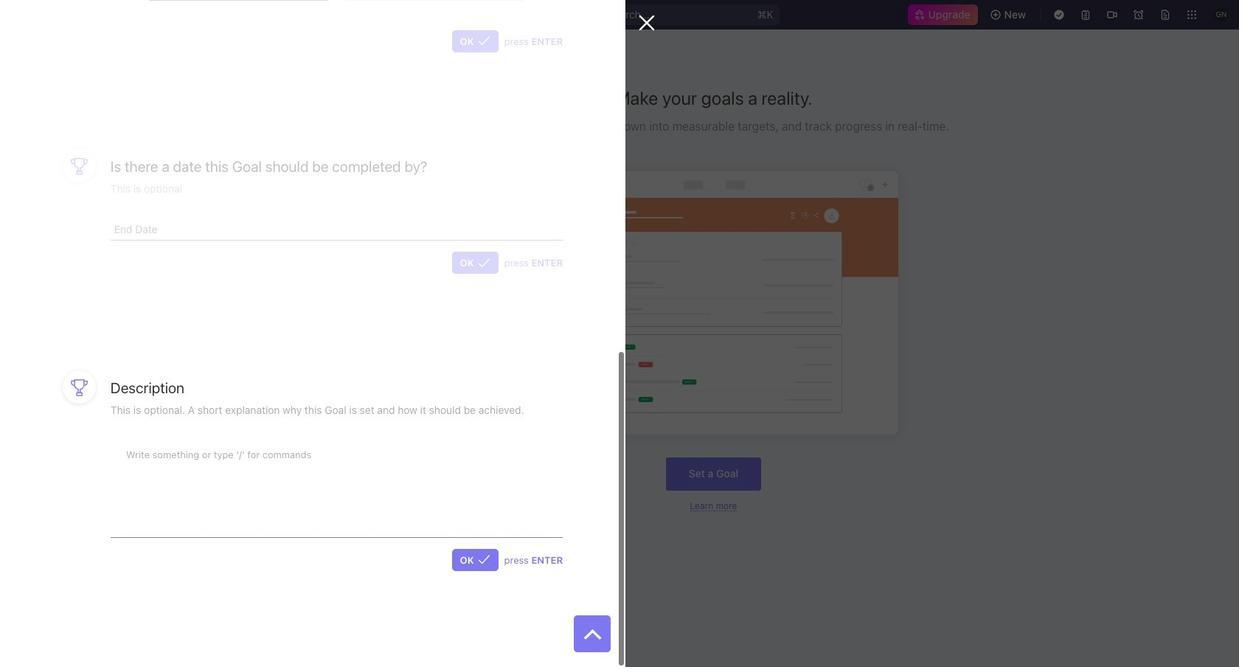 Task type: vqa. For each thing, say whether or not it's contained in the screenshot.
'Sidebar' "navigation"
yes



Task type: describe. For each thing, give the bounding box(es) containing it.
sidebar navigation
[[0, 30, 188, 667]]

tree inside sidebar navigation
[[6, 332, 182, 431]]



Task type: locate. For each thing, give the bounding box(es) containing it.
dialog
[[0, 0, 655, 667]]

tree
[[6, 332, 182, 431]]



